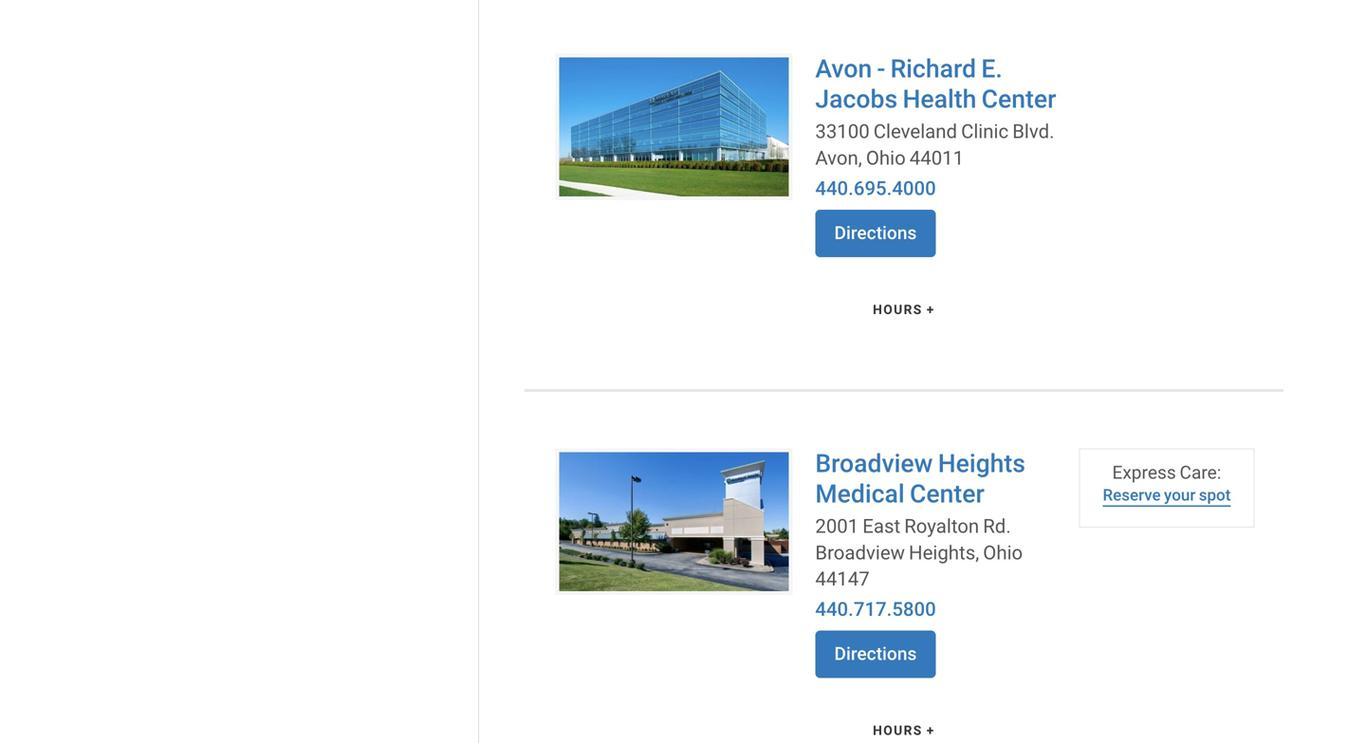 Task type: describe. For each thing, give the bounding box(es) containing it.
richard
[[891, 53, 977, 85]]

440.717.5800 link
[[816, 596, 1059, 623]]

heights
[[939, 448, 1026, 479]]

cleveland
[[874, 119, 958, 144]]

center inside broadview heights medical center 2001 east royalton rd. broadview heights, ohio 44147 440.717.5800
[[910, 478, 985, 510]]

2001
[[816, 514, 859, 538]]

directions for 2001
[[835, 644, 917, 665]]

broadview heights medical center image
[[556, 449, 793, 595]]

440.695.4000 link
[[816, 175, 1059, 202]]

your
[[1165, 485, 1196, 505]]

ohio inside broadview heights medical center 2001 east royalton rd. broadview heights, ohio 44147 440.717.5800
[[984, 540, 1023, 565]]

hours link for avon - richard e. jacobs health center image
[[525, 291, 1284, 333]]

spot
[[1200, 485, 1232, 505]]

rd.
[[984, 514, 1012, 538]]

44011
[[910, 146, 965, 170]]

blvd.
[[1013, 119, 1055, 144]]

hours for avon - richard e. jacobs health center image
[[873, 302, 923, 318]]

440.717.5800
[[816, 597, 937, 622]]

health
[[903, 83, 977, 115]]

-
[[878, 53, 886, 85]]

directions for jacobs
[[835, 223, 917, 244]]

reserve your spot link
[[1093, 484, 1242, 515]]

1 broadview from the top
[[816, 448, 934, 479]]

44147
[[816, 567, 870, 591]]

care:
[[1180, 461, 1222, 484]]

express care: reserve your spot
[[1104, 461, 1232, 505]]

directions link for jacobs
[[816, 210, 936, 257]]

directions link for 2001
[[816, 631, 936, 678]]

hours for broadview heights medical center 'image'
[[873, 723, 923, 739]]

2 broadview from the top
[[816, 540, 906, 565]]

express
[[1113, 461, 1177, 484]]



Task type: locate. For each thing, give the bounding box(es) containing it.
center
[[982, 83, 1057, 115], [910, 478, 985, 510]]

east
[[863, 514, 901, 538]]

0 vertical spatial hours link
[[525, 291, 1284, 333]]

avon
[[816, 53, 873, 85]]

1 hours link from the top
[[525, 291, 1284, 333]]

ohio down rd. at bottom right
[[984, 540, 1023, 565]]

1 vertical spatial hours
[[873, 723, 923, 739]]

broadview up 44147
[[816, 540, 906, 565]]

ohio up 440.695.4000
[[867, 146, 906, 170]]

1 vertical spatial center
[[910, 478, 985, 510]]

0 vertical spatial broadview
[[816, 448, 934, 479]]

0 vertical spatial ohio
[[867, 146, 906, 170]]

reserve
[[1104, 485, 1162, 505]]

directions link
[[816, 210, 936, 257], [816, 631, 936, 678]]

center inside avon - richard e. jacobs health center 33100 cleveland clinic blvd. avon, ohio 44011 440.695.4000
[[982, 83, 1057, 115]]

directions
[[835, 223, 917, 244], [835, 644, 917, 665]]

1 vertical spatial directions link
[[816, 631, 936, 678]]

0 vertical spatial center
[[982, 83, 1057, 115]]

2 directions from the top
[[835, 644, 917, 665]]

medical
[[816, 478, 905, 510]]

hours link for broadview heights medical center 'image'
[[525, 712, 1284, 743]]

directions link down 440.695.4000
[[816, 210, 936, 257]]

center up blvd.
[[982, 83, 1057, 115]]

0 horizontal spatial ohio
[[867, 146, 906, 170]]

1 vertical spatial broadview
[[816, 540, 906, 565]]

avon - richard e. jacobs health center image
[[556, 54, 793, 200]]

0 vertical spatial directions
[[835, 223, 917, 244]]

2 hours link from the top
[[525, 712, 1284, 743]]

1 directions from the top
[[835, 223, 917, 244]]

directions down 440.695.4000
[[835, 223, 917, 244]]

avon,
[[816, 146, 863, 170]]

e.
[[982, 53, 1003, 85]]

33100
[[816, 119, 870, 144]]

hours link
[[525, 291, 1284, 333], [525, 712, 1284, 743]]

440.695.4000
[[816, 176, 937, 200]]

1 horizontal spatial ohio
[[984, 540, 1023, 565]]

broadview heights medical center 2001 east royalton rd. broadview heights, ohio 44147 440.717.5800
[[816, 448, 1026, 622]]

0 vertical spatial directions link
[[816, 210, 936, 257]]

broadview up east
[[816, 448, 934, 479]]

1 hours from the top
[[873, 302, 923, 318]]

2 directions link from the top
[[816, 631, 936, 678]]

clinic
[[962, 119, 1009, 144]]

1 directions link from the top
[[816, 210, 936, 257]]

1 vertical spatial hours link
[[525, 712, 1284, 743]]

royalton
[[905, 514, 980, 538]]

1 vertical spatial directions
[[835, 644, 917, 665]]

heights,
[[909, 540, 980, 565]]

jacobs
[[816, 83, 898, 115]]

broadview heights medical center link
[[816, 448, 1026, 510]]

center up royalton
[[910, 478, 985, 510]]

directions down 440.717.5800
[[835, 644, 917, 665]]

ohio inside avon - richard e. jacobs health center 33100 cleveland clinic blvd. avon, ohio 44011 440.695.4000
[[867, 146, 906, 170]]

directions link down 440.717.5800
[[816, 631, 936, 678]]

avon - richard e. jacobs health center link
[[816, 53, 1057, 115]]

0 vertical spatial hours
[[873, 302, 923, 318]]

ohio
[[867, 146, 906, 170], [984, 540, 1023, 565]]

broadview
[[816, 448, 934, 479], [816, 540, 906, 565]]

avon - richard e. jacobs health center 33100 cleveland clinic blvd. avon, ohio 44011 440.695.4000
[[816, 53, 1057, 200]]

1 vertical spatial ohio
[[984, 540, 1023, 565]]

2 hours from the top
[[873, 723, 923, 739]]

hours
[[873, 302, 923, 318], [873, 723, 923, 739]]



Task type: vqa. For each thing, say whether or not it's contained in the screenshot.
MORE to the right
no



